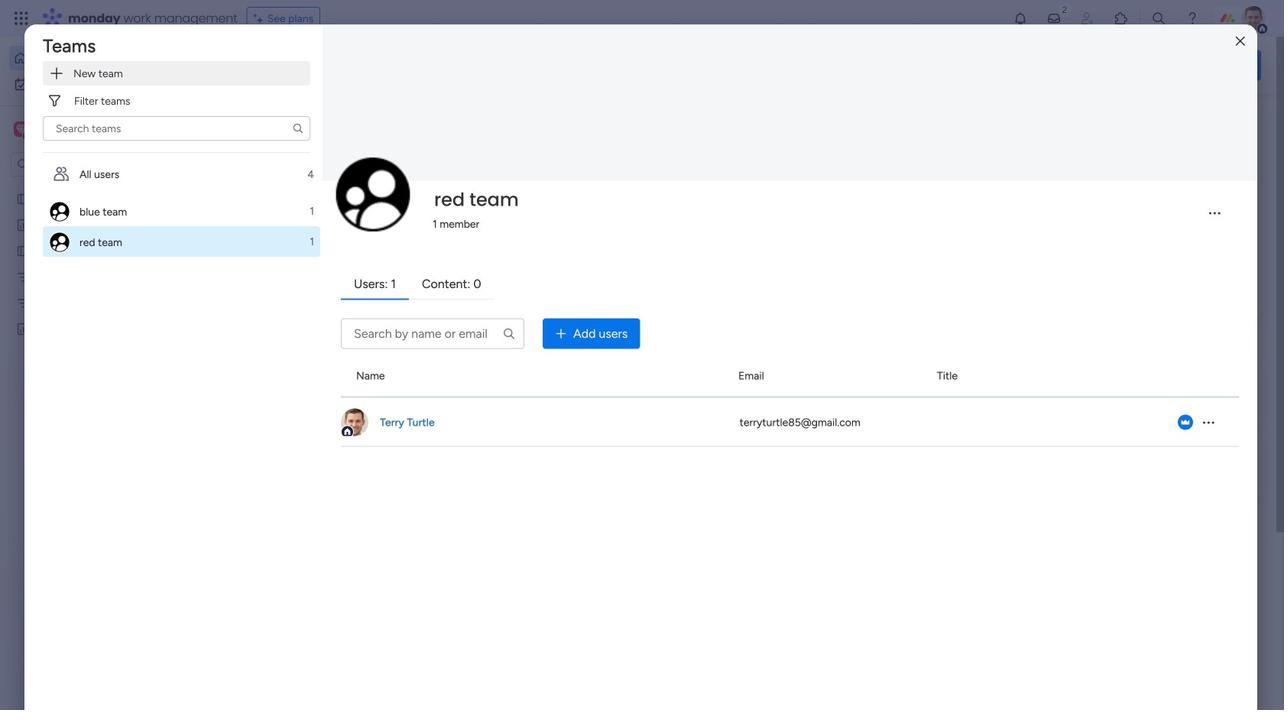 Task type: locate. For each thing, give the bounding box(es) containing it.
grid
[[341, 355, 1239, 701]]

lottie animation image
[[0, 556, 195, 710]]

list box
[[0, 183, 195, 548]]

getting started element
[[1032, 365, 1261, 426]]

None search field
[[43, 116, 310, 141]]

0 vertical spatial public board image
[[16, 192, 31, 206]]

public board image up public dashboard icon
[[16, 192, 31, 206]]

2 image
[[1058, 1, 1072, 18]]

lottie animation element
[[0, 556, 195, 710]]

1 tab from the left
[[341, 269, 409, 300]]

tab list
[[341, 269, 1239, 300]]

tab
[[341, 269, 409, 300], [409, 269, 494, 300]]

templates image image
[[1046, 115, 1248, 221]]

menu image
[[1207, 205, 1222, 220]]

None search field
[[341, 318, 524, 349]]

search image
[[502, 327, 516, 340]]

public dashboard image
[[16, 218, 31, 232]]

row
[[341, 355, 1239, 398], [341, 398, 1239, 447]]

public board image
[[16, 192, 31, 206], [16, 244, 31, 258]]

select product image
[[14, 11, 29, 26]]

1 vertical spatial public board image
[[16, 244, 31, 258]]

update feed image
[[1046, 11, 1062, 26]]

public board image down public dashboard icon
[[16, 244, 31, 258]]

1 public board image from the top
[[16, 192, 31, 206]]

private dashboard image
[[16, 322, 31, 336]]

None field
[[430, 184, 523, 216]]

Search in workspace field
[[32, 155, 128, 173]]

option
[[9, 46, 186, 70], [9, 72, 186, 96], [43, 159, 320, 190], [0, 185, 195, 188], [43, 196, 320, 226], [43, 226, 320, 257]]

2 tab from the left
[[409, 269, 494, 300]]



Task type: vqa. For each thing, say whether or not it's contained in the screenshot.
Public board icon
yes



Task type: describe. For each thing, give the bounding box(es) containing it.
close recently visited image
[[236, 125, 255, 143]]

team avatar image
[[335, 156, 411, 233]]

search image
[[292, 122, 304, 135]]

menu image
[[1201, 415, 1216, 430]]

terry turtle image
[[341, 408, 368, 436]]

2 row from the top
[[341, 398, 1239, 447]]

help image
[[1185, 11, 1200, 26]]

terry turtle image
[[1241, 6, 1266, 31]]

monday marketplace image
[[1114, 11, 1129, 26]]

2 public board image from the top
[[16, 244, 31, 258]]

1 row from the top
[[341, 355, 1239, 398]]

search everything image
[[1151, 11, 1167, 26]]

quick search results list box
[[236, 143, 995, 533]]

see plans image
[[254, 10, 267, 27]]

Search teams search field
[[43, 116, 310, 141]]

close image
[[1236, 36, 1245, 47]]

notifications image
[[1013, 11, 1028, 26]]

Search by name or email search field
[[341, 318, 524, 349]]

remove from favorites image
[[453, 279, 469, 295]]



